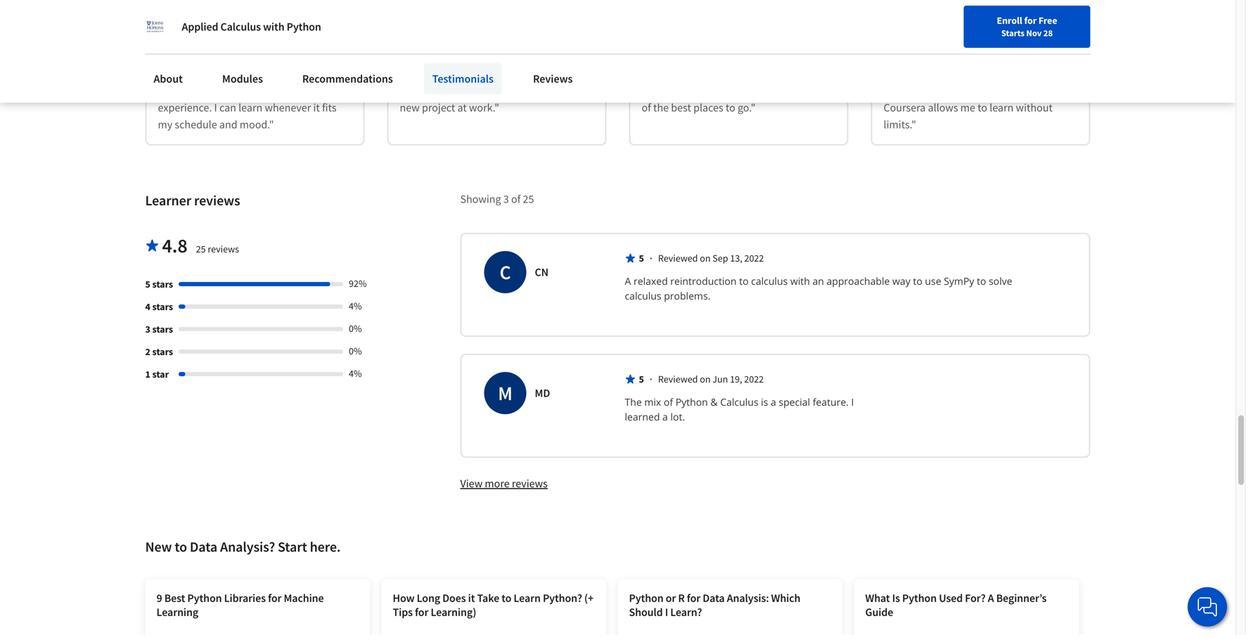 Task type: locate. For each thing, give the bounding box(es) containing it.
to down 13,
[[739, 274, 749, 288]]

0 vertical spatial and
[[547, 67, 566, 81]]

to inside "to be able to take courses at my own pace and rhythm has been an amazing experience. i can learn whenever it fits my schedule and mood."
[[213, 67, 223, 81]]

at for courses
[[286, 67, 295, 81]]

1 horizontal spatial learned
[[625, 410, 660, 423]]

is inside the mix of python & calculus is a special feature. i learned a lot.
[[761, 395, 768, 409]]

courses inside "when i need courses on topics that my university doesn't offer, coursera is one of the best places to go."
[[707, 67, 743, 81]]

what
[[866, 591, 890, 605]]

0 vertical spatial is
[[799, 84, 806, 98]]

1 vertical spatial calculus
[[625, 289, 662, 302]]

1 vertical spatial coursera
[[884, 100, 926, 115]]

find
[[845, 44, 864, 57]]

to right take
[[502, 591, 512, 605]]

"i directly applied the concepts and skills i learned from my courses to an exciting new project at work."
[[400, 67, 591, 115]]

0 vertical spatial 2022
[[745, 252, 764, 264]]

more down about
[[986, 84, 1011, 98]]

1 vertical spatial 0%
[[349, 345, 362, 357]]

2 vertical spatial of
[[664, 395, 673, 409]]

1 horizontal spatial coursera
[[884, 100, 926, 115]]

is left special
[[761, 395, 768, 409]]

reintroduction
[[671, 274, 737, 288]]

data right learn?
[[703, 591, 725, 605]]

1 horizontal spatial an
[[535, 84, 547, 98]]

learned down directly
[[405, 84, 441, 98]]

does
[[443, 591, 466, 605]]

2022 for c
[[745, 252, 764, 264]]

0 vertical spatial data
[[190, 538, 217, 556]]

3 up 2
[[145, 323, 150, 335]]

0 horizontal spatial an
[[284, 84, 296, 98]]

1 vertical spatial 25
[[196, 243, 206, 255]]

1 vertical spatial a
[[663, 410, 668, 423]]

python right is
[[902, 591, 937, 605]]

an inside a relaxed reintroduction to calculus with an approachable way to use sympy to solve calculus problems.
[[813, 274, 824, 288]]

1 horizontal spatial 3
[[503, 192, 509, 206]]

start
[[278, 538, 307, 556]]

0 horizontal spatial and
[[182, 84, 200, 98]]

1 vertical spatial with
[[791, 274, 810, 288]]

a left special
[[771, 395, 776, 409]]

applied
[[182, 20, 218, 34]]

stars up 4 stars on the left top of the page
[[152, 278, 173, 290]]

25
[[523, 192, 534, 206], [196, 243, 206, 255]]

to up rhythm
[[213, 67, 223, 81]]

a left relaxed
[[625, 274, 631, 288]]

reviewed up mix
[[658, 373, 698, 385]]

1 vertical spatial 4%
[[349, 367, 362, 380]]

the down university
[[653, 100, 669, 115]]

a left 'lot.'
[[663, 410, 668, 423]]

calculus right applied
[[221, 20, 261, 34]]

with left approachable
[[791, 274, 810, 288]]

with inside a relaxed reintroduction to calculus with an approachable way to use sympy to solve calculus problems.
[[791, 274, 810, 288]]

learned
[[405, 84, 441, 98], [625, 410, 660, 423]]

python inside python or r for data analysis: which should i learn?
[[629, 591, 664, 605]]

data inside python or r for data analysis: which should i learn?
[[703, 591, 725, 605]]

calculus down relaxed
[[625, 289, 662, 302]]

1 horizontal spatial a
[[988, 591, 994, 605]]

5 stars
[[145, 278, 173, 290]]

python right best
[[187, 591, 222, 605]]

testimonials link
[[424, 63, 502, 94]]

2 reviewed from the top
[[658, 373, 698, 385]]

stars up 2 stars
[[152, 323, 173, 335]]

0 vertical spatial a
[[771, 395, 776, 409]]

learned down the on the right bottom of page
[[625, 410, 660, 423]]

python up 'own'
[[287, 20, 321, 34]]

showing 3 of 25
[[460, 192, 534, 206]]

learn down than
[[990, 100, 1014, 115]]

reviews
[[194, 192, 240, 209], [208, 243, 239, 255], [512, 476, 548, 491]]

view more reviews
[[460, 476, 548, 491]]

your down the "learning on the top of page
[[884, 84, 905, 98]]

0 vertical spatial 3
[[503, 192, 509, 206]]

for up nov
[[1025, 14, 1037, 27]]

2 4% from the top
[[349, 367, 362, 380]]

2 horizontal spatial an
[[813, 274, 824, 288]]

1 horizontal spatial with
[[791, 274, 810, 288]]

stars for 3 stars
[[152, 323, 173, 335]]

0 horizontal spatial the
[[485, 67, 501, 81]]

3 stars from the top
[[152, 323, 173, 335]]

problems.
[[664, 289, 711, 302]]

for left machine
[[268, 591, 282, 605]]

places
[[694, 100, 724, 115]]

a
[[625, 274, 631, 288], [988, 591, 994, 605]]

1 horizontal spatial learn
[[990, 100, 1014, 115]]

use
[[925, 274, 942, 288]]

5 up relaxed
[[639, 252, 644, 264]]

0 vertical spatial 5
[[639, 252, 644, 264]]

"to be able to take courses at my own pace and rhythm has been an amazing experience. i can learn whenever it fits my schedule and mood."
[[158, 67, 338, 131]]

1 learn from the left
[[239, 100, 263, 115]]

your right find
[[866, 44, 884, 57]]

on left sep in the top of the page
[[700, 252, 711, 264]]

1 horizontal spatial a
[[771, 395, 776, 409]]

3 right showing
[[503, 192, 509, 206]]

0 horizontal spatial a
[[625, 274, 631, 288]]

0 horizontal spatial with
[[263, 20, 285, 34]]

modules link
[[214, 63, 271, 94]]

1 vertical spatial data
[[703, 591, 725, 605]]

used
[[939, 591, 963, 605]]

0 horizontal spatial coursera
[[754, 84, 797, 98]]

enroll
[[997, 14, 1023, 27]]

is
[[892, 591, 900, 605]]

to up best
[[175, 538, 187, 556]]

i right 'feature.'
[[852, 395, 854, 409]]

0 horizontal spatial courses
[[247, 67, 283, 81]]

2 vertical spatial on
[[700, 373, 711, 385]]

felipe
[[214, 22, 243, 36]]

1 horizontal spatial it
[[468, 591, 475, 605]]

mix
[[645, 395, 661, 409]]

here.
[[310, 538, 341, 556]]

1 2022 from the top
[[745, 252, 764, 264]]

courses up offer,
[[707, 67, 743, 81]]

much
[[957, 84, 983, 98]]

my up work."
[[468, 84, 483, 98]]

2 horizontal spatial at
[[1063, 67, 1073, 81]]

stars right 4
[[152, 300, 173, 313]]

2 horizontal spatial of
[[664, 395, 673, 409]]

4 stars from the top
[[152, 345, 173, 358]]

2 0% from the top
[[349, 345, 362, 357]]

best
[[164, 591, 185, 605]]

i left learn?
[[665, 605, 668, 619]]

an down concepts
[[535, 84, 547, 98]]

calculus down 19,
[[720, 395, 759, 409]]

and up exciting
[[547, 67, 566, 81]]

chaitanya
[[940, 30, 988, 44]]

stars right 2
[[152, 345, 173, 358]]

learned inside "i directly applied the concepts and skills i learned from my courses to an exciting new project at work."
[[405, 84, 441, 98]]

9 best python libraries for machine learning
[[157, 591, 324, 619]]

reviews right 4.8
[[208, 243, 239, 255]]

and down can
[[219, 117, 237, 131]]

0 vertical spatial learned
[[405, 84, 441, 98]]

None search field
[[200, 37, 538, 65]]

1 vertical spatial reviews
[[208, 243, 239, 255]]

machine
[[284, 591, 324, 605]]

0 horizontal spatial calculus
[[221, 20, 261, 34]]

1 horizontal spatial data
[[703, 591, 725, 605]]

0 horizontal spatial is
[[761, 395, 768, 409]]

reviews for 25 reviews
[[208, 243, 239, 255]]

learn inside "to be able to take courses at my own pace and rhythm has been an amazing experience. i can learn whenever it fits my schedule and mood."
[[239, 100, 263, 115]]

i inside python or r for data analysis: which should i learn?
[[665, 605, 668, 619]]

so
[[944, 84, 955, 98]]

courses inside "to be able to take courses at my own pace and rhythm has been an amazing experience. i can learn whenever it fits my schedule and mood."
[[247, 67, 283, 81]]

data
[[190, 538, 217, 556], [703, 591, 725, 605]]

1 horizontal spatial new
[[886, 44, 905, 57]]

for right r
[[687, 591, 701, 605]]

1 4% from the top
[[349, 300, 362, 312]]

learn inside "learning isn't just about being better at your job: it's so much more than that. coursera allows me to learn without limits."
[[990, 100, 1014, 115]]

doesn't
[[690, 84, 726, 98]]

reviewed up "reintroduction"
[[658, 252, 698, 264]]

chaitanya a.
[[940, 30, 1000, 44]]

johns hopkins university image
[[145, 17, 165, 37]]

25 right 4.8
[[196, 243, 206, 255]]

applied calculus with python
[[182, 20, 321, 34]]

new up 9
[[145, 538, 172, 556]]

reviewed for c
[[658, 252, 698, 264]]

0 vertical spatial of
[[642, 100, 651, 115]]

1 horizontal spatial the
[[653, 100, 669, 115]]

and
[[547, 67, 566, 81], [182, 84, 200, 98], [219, 117, 237, 131]]

4% for 1 star
[[349, 367, 362, 380]]

python left the "or"
[[629, 591, 664, 605]]

0 vertical spatial your
[[866, 44, 884, 57]]

md
[[535, 386, 550, 400]]

1 vertical spatial learned
[[625, 410, 660, 423]]

beginner's
[[997, 591, 1047, 605]]

the
[[625, 395, 642, 409]]

the inside "i directly applied the concepts and skills i learned from my courses to an exciting new project at work."
[[485, 67, 501, 81]]

coursera
[[754, 84, 797, 98], [884, 100, 926, 115]]

1 0% from the top
[[349, 322, 362, 335]]

your
[[866, 44, 884, 57], [884, 84, 905, 98]]

of right mix
[[664, 395, 673, 409]]

for
[[1025, 14, 1037, 27], [268, 591, 282, 605], [687, 591, 701, 605], [415, 605, 429, 619]]

been
[[258, 84, 282, 98]]

0 vertical spatial with
[[263, 20, 285, 34]]

i down "i
[[400, 84, 403, 98]]

2 vertical spatial 5
[[639, 373, 644, 385]]

able
[[190, 67, 211, 81]]

at right better at right
[[1063, 67, 1073, 81]]

2 2022 from the top
[[744, 373, 764, 385]]

of right showing
[[511, 192, 521, 206]]

of down university
[[642, 100, 651, 115]]

1 vertical spatial it
[[468, 591, 475, 605]]

my up one
[[812, 67, 826, 81]]

courses inside "i directly applied the concepts and skills i learned from my courses to an exciting new project at work."
[[485, 84, 521, 98]]

for right tips
[[415, 605, 429, 619]]

0 vertical spatial 0%
[[349, 322, 362, 335]]

at up whenever
[[286, 67, 295, 81]]

it left fits
[[313, 100, 320, 115]]

to left solve
[[977, 274, 987, 288]]

businesses
[[132, 7, 186, 21]]

2 vertical spatial reviews
[[512, 476, 548, 491]]

0 horizontal spatial learn
[[239, 100, 263, 115]]

2 vertical spatial and
[[219, 117, 237, 131]]

more right view
[[485, 476, 510, 491]]

1 vertical spatial more
[[485, 476, 510, 491]]

1 vertical spatial new
[[145, 538, 172, 556]]

to left 'go."'
[[726, 100, 736, 115]]

python
[[287, 20, 321, 34], [676, 395, 708, 409], [187, 591, 222, 605], [629, 591, 664, 605], [902, 591, 937, 605]]

1 vertical spatial a
[[988, 591, 994, 605]]

courses up work."
[[485, 84, 521, 98]]

a
[[771, 395, 776, 409], [663, 410, 668, 423]]

2 stars from the top
[[152, 300, 173, 313]]

1 reviewed from the top
[[658, 252, 698, 264]]

0 horizontal spatial more
[[485, 476, 510, 491]]

coursera down topics
[[754, 84, 797, 98]]

1 stars from the top
[[152, 278, 173, 290]]

reviews up 25 reviews
[[194, 192, 240, 209]]

4%
[[349, 300, 362, 312], [349, 367, 362, 380]]

"i
[[400, 67, 408, 81]]

to right me
[[978, 100, 988, 115]]

9 best python libraries for machine learning link
[[145, 579, 370, 635]]

i left can
[[214, 100, 217, 115]]

r
[[678, 591, 685, 605]]

courses up been
[[247, 67, 283, 81]]

5
[[639, 252, 644, 264], [145, 278, 150, 290], [639, 373, 644, 385]]

5 up the on the right bottom of page
[[639, 373, 644, 385]]

1 horizontal spatial is
[[799, 84, 806, 98]]

just
[[954, 67, 972, 81]]

0 vertical spatial reviews
[[194, 192, 240, 209]]

a right for?
[[988, 591, 994, 605]]

25 right showing
[[523, 192, 534, 206]]

3
[[503, 192, 509, 206], [145, 323, 150, 335]]

i inside "when i need courses on topics that my university doesn't offer, coursera is one of the best places to go."
[[676, 67, 679, 81]]

python?
[[543, 591, 582, 605]]

more inside "learning isn't just about being better at your job: it's so much more than that. coursera allows me to learn without limits."
[[986, 84, 1011, 98]]

1 horizontal spatial 25
[[523, 192, 534, 206]]

i
[[676, 67, 679, 81], [400, 84, 403, 98], [214, 100, 217, 115], [852, 395, 854, 409], [665, 605, 668, 619]]

1
[[145, 368, 150, 380]]

1 horizontal spatial of
[[642, 100, 651, 115]]

on up offer,
[[745, 67, 757, 81]]

1 vertical spatial on
[[700, 252, 711, 264]]

2 horizontal spatial courses
[[707, 67, 743, 81]]

the right applied
[[485, 67, 501, 81]]

2022 right 19,
[[744, 373, 764, 385]]

5 up 4
[[145, 278, 150, 290]]

0 vertical spatial a
[[625, 274, 631, 288]]

2 horizontal spatial and
[[547, 67, 566, 81]]

learn down has
[[239, 100, 263, 115]]

reviews for learner reviews
[[194, 192, 240, 209]]

python up 'lot.'
[[676, 395, 708, 409]]

1 vertical spatial of
[[511, 192, 521, 206]]

0 horizontal spatial at
[[286, 67, 295, 81]]

an left approachable
[[813, 274, 824, 288]]

0 horizontal spatial learned
[[405, 84, 441, 98]]

learner reviews
[[145, 192, 240, 209]]

reviews right view
[[512, 476, 548, 491]]

university
[[642, 84, 688, 98]]

1 vertical spatial your
[[884, 84, 905, 98]]

2 learn from the left
[[990, 100, 1014, 115]]

0 horizontal spatial of
[[511, 192, 521, 206]]

reviews inside view more reviews link
[[512, 476, 548, 491]]

0 vertical spatial more
[[986, 84, 1011, 98]]

on left jun
[[700, 373, 711, 385]]

0 vertical spatial new
[[886, 44, 905, 57]]

0 horizontal spatial a
[[663, 410, 668, 423]]

new left career
[[886, 44, 905, 57]]

for inside python or r for data analysis: which should i learn?
[[687, 591, 701, 605]]

take
[[225, 67, 245, 81]]

coursera up "limits.""
[[884, 100, 926, 115]]

one
[[808, 84, 826, 98]]

0 vertical spatial the
[[485, 67, 501, 81]]

5 for m
[[639, 373, 644, 385]]

1 horizontal spatial more
[[986, 84, 1011, 98]]

data left analysis?
[[190, 538, 217, 556]]

to down concepts
[[523, 84, 533, 98]]

need
[[681, 67, 704, 81]]

project
[[422, 100, 455, 115]]

i left need at the right
[[676, 67, 679, 81]]

for inside 9 best python libraries for machine learning
[[268, 591, 282, 605]]

0 vertical spatial on
[[745, 67, 757, 81]]

92%
[[349, 277, 367, 290]]

at down from at the left of the page
[[458, 100, 467, 115]]

what is python used for? a beginner's guide
[[866, 591, 1047, 619]]

is left one
[[799, 84, 806, 98]]

i inside "to be able to take courses at my own pace and rhythm has been an amazing experience. i can learn whenever it fits my schedule and mood."
[[214, 100, 217, 115]]

and up experience. in the top of the page
[[182, 84, 200, 98]]

at inside "learning isn't just about being better at your job: it's so much more than that. coursera allows me to learn without limits."
[[1063, 67, 1073, 81]]

1 vertical spatial is
[[761, 395, 768, 409]]

to left use
[[913, 274, 923, 288]]

1 horizontal spatial at
[[458, 100, 467, 115]]

coursera inside "learning isn't just about being better at your job: it's so much more than that. coursera allows me to learn without limits."
[[884, 100, 926, 115]]

it's
[[928, 84, 941, 98]]

0 vertical spatial coursera
[[754, 84, 797, 98]]

of inside the mix of python & calculus is a special feature. i learned a lot.
[[664, 395, 673, 409]]

an up whenever
[[284, 84, 296, 98]]

at
[[286, 67, 295, 81], [1063, 67, 1073, 81], [458, 100, 467, 115]]

1 horizontal spatial calculus
[[720, 395, 759, 409]]

1 vertical spatial reviewed
[[658, 373, 698, 385]]

stars for 2 stars
[[152, 345, 173, 358]]

1 horizontal spatial calculus
[[751, 274, 788, 288]]

0 vertical spatial it
[[313, 100, 320, 115]]

directly
[[410, 67, 445, 81]]

1 vertical spatial the
[[653, 100, 669, 115]]

0 horizontal spatial calculus
[[625, 289, 662, 302]]

learn?
[[670, 605, 702, 619]]

career
[[907, 44, 934, 57]]

experience.
[[158, 100, 212, 115]]

0 vertical spatial 4%
[[349, 300, 362, 312]]

0 horizontal spatial 3
[[145, 323, 150, 335]]

python inside "what is python used for? a beginner's guide"
[[902, 591, 937, 605]]

it left take
[[468, 591, 475, 605]]

2
[[145, 345, 150, 358]]

the inside "when i need courses on topics that my university doesn't offer, coursera is one of the best places to go."
[[653, 100, 669, 115]]

1 vertical spatial calculus
[[720, 395, 759, 409]]

0 horizontal spatial it
[[313, 100, 320, 115]]

cn
[[535, 265, 549, 279]]

1 horizontal spatial courses
[[485, 84, 521, 98]]

2022 right 13,
[[745, 252, 764, 264]]

with right m.
[[263, 20, 285, 34]]

1 vertical spatial 5
[[145, 278, 150, 290]]

1 vertical spatial 2022
[[744, 373, 764, 385]]

view
[[460, 476, 483, 491]]

at inside "to be able to take courses at my own pace and rhythm has been an amazing experience. i can learn whenever it fits my schedule and mood."
[[286, 67, 295, 81]]

calculus down reviewed on sep 13, 2022
[[751, 274, 788, 288]]



Task type: vqa. For each thing, say whether or not it's contained in the screenshot.
Completed button
no



Task type: describe. For each thing, give the bounding box(es) containing it.
on for c
[[700, 252, 711, 264]]

it inside how long does it take to learn python? (+ tips for learning)
[[468, 591, 475, 605]]

an inside "to be able to take courses at my own pace and rhythm has been an amazing experience. i can learn whenever it fits my schedule and mood."
[[284, 84, 296, 98]]

how long does it take to learn python? (+ tips for learning)
[[393, 591, 594, 619]]

9
[[157, 591, 162, 605]]

jun
[[713, 373, 728, 385]]

is inside "when i need courses on topics that my university doesn't offer, coursera is one of the best places to go."
[[799, 84, 806, 98]]

i inside "i directly applied the concepts and skills i learned from my courses to an exciting new project at work."
[[400, 84, 403, 98]]

from
[[443, 84, 466, 98]]

"when
[[642, 67, 673, 81]]

work."
[[469, 100, 499, 115]]

own
[[314, 67, 334, 81]]

to inside "learning isn't just about being better at your job: it's so much more than that. coursera allows me to learn without limits."
[[978, 100, 988, 115]]

coursera inside "when i need courses on topics that my university doesn't offer, coursera is one of the best places to go."
[[754, 84, 797, 98]]

lot.
[[671, 410, 685, 423]]

of for the mix of python & calculus is a special feature. i learned a lot.
[[664, 395, 673, 409]]

or
[[666, 591, 676, 605]]

english button
[[941, 28, 1026, 74]]

learn
[[514, 591, 541, 605]]

learner
[[145, 192, 191, 209]]

a inside "what is python used for? a beginner's guide"
[[988, 591, 994, 605]]

&
[[711, 395, 718, 409]]

topics
[[759, 67, 788, 81]]

python inside 9 best python libraries for machine learning
[[187, 591, 222, 605]]

0% for 3 stars
[[349, 322, 362, 335]]

approachable
[[827, 274, 890, 288]]

learned inside the mix of python & calculus is a special feature. i learned a lot.
[[625, 410, 660, 423]]

starts
[[1002, 27, 1025, 39]]

tips
[[393, 605, 413, 619]]

skills
[[568, 67, 591, 81]]

learn for more
[[990, 100, 1014, 115]]

to inside "when i need courses on topics that my university doesn't offer, coursera is one of the best places to go."
[[726, 100, 736, 115]]

to inside how long does it take to learn python? (+ tips for learning)
[[502, 591, 512, 605]]

reviewed on sep 13, 2022
[[658, 252, 764, 264]]

new to data analysis? start here.
[[145, 538, 341, 556]]

for inside how long does it take to learn python? (+ tips for learning)
[[415, 605, 429, 619]]

has
[[240, 84, 256, 98]]

applied
[[447, 67, 483, 81]]

should
[[629, 605, 663, 619]]

feature.
[[813, 395, 849, 409]]

for inside enroll for free starts nov 28
[[1025, 14, 1037, 27]]

1 horizontal spatial and
[[219, 117, 237, 131]]

5 for c
[[639, 252, 644, 264]]

mood."
[[240, 117, 274, 131]]

a.
[[990, 30, 1000, 44]]

0% for 2 stars
[[349, 345, 362, 357]]

0 horizontal spatial 25
[[196, 243, 206, 255]]

long
[[417, 591, 440, 605]]

felipe m.
[[214, 22, 257, 36]]

solve
[[989, 274, 1013, 288]]

sep
[[713, 252, 728, 264]]

chat with us image
[[1197, 596, 1219, 618]]

libraries
[[224, 591, 266, 605]]

without
[[1016, 100, 1053, 115]]

to inside "i directly applied the concepts and skills i learned from my courses to an exciting new project at work."
[[523, 84, 533, 98]]

python or r for data analysis: which should i learn?
[[629, 591, 801, 619]]

a inside a relaxed reintroduction to calculus with an approachable way to use sympy to solve calculus problems.
[[625, 274, 631, 288]]

3 stars
[[145, 323, 173, 335]]

"learning isn't just about being better at your job: it's so much more than that. coursera allows me to learn without limits."
[[884, 67, 1073, 131]]

and inside "i directly applied the concepts and skills i learned from my courses to an exciting new project at work."
[[547, 67, 566, 81]]

relaxed
[[634, 274, 668, 288]]

be
[[176, 67, 188, 81]]

your inside 'find your new career' link
[[866, 44, 884, 57]]

4 stars
[[145, 300, 173, 313]]

4% for 4 stars
[[349, 300, 362, 312]]

reviewed for m
[[658, 373, 698, 385]]

recommendations link
[[294, 63, 401, 94]]

(+
[[584, 591, 594, 605]]

at for better
[[1063, 67, 1073, 81]]

learn for has
[[239, 100, 263, 115]]

my left 'own'
[[297, 67, 312, 81]]

find your new career
[[845, 44, 934, 57]]

offer,
[[728, 84, 752, 98]]

i inside the mix of python & calculus is a special feature. i learned a lot.
[[852, 395, 854, 409]]

amazing
[[298, 84, 338, 98]]

stars for 4 stars
[[152, 300, 173, 313]]

an inside "i directly applied the concepts and skills i learned from my courses to an exciting new project at work."
[[535, 84, 547, 98]]

reviewed on jun 19, 2022
[[658, 373, 764, 385]]

0 vertical spatial calculus
[[221, 20, 261, 34]]

stars for 5 stars
[[152, 278, 173, 290]]

2 stars
[[145, 345, 173, 358]]

0 vertical spatial calculus
[[751, 274, 788, 288]]

c
[[500, 260, 511, 284]]

star
[[152, 368, 169, 380]]

0 horizontal spatial data
[[190, 538, 217, 556]]

being
[[1004, 67, 1030, 81]]

how long does it take to learn python? (+ tips for learning) link
[[382, 579, 607, 635]]

my down experience. in the top of the page
[[158, 117, 173, 131]]

learning
[[157, 605, 198, 619]]

4
[[145, 300, 150, 313]]

on for m
[[700, 373, 711, 385]]

it inside "to be able to take courses at my own pace and rhythm has been an amazing experience. i can learn whenever it fits my schedule and mood."
[[313, 100, 320, 115]]

modules
[[222, 72, 263, 86]]

the mix of python & calculus is a special feature. i learned a lot.
[[625, 395, 857, 423]]

on inside "when i need courses on topics that my university doesn't offer, coursera is one of the best places to go."
[[745, 67, 757, 81]]

reviews
[[533, 72, 573, 86]]

of inside "when i need courses on topics that my university doesn't offer, coursera is one of the best places to go."
[[642, 100, 651, 115]]

what is python used for? a beginner's guide link
[[854, 579, 1079, 635]]

1 vertical spatial and
[[182, 84, 200, 98]]

limits."
[[884, 117, 916, 131]]

at inside "i directly applied the concepts and skills i learned from my courses to an exciting new project at work."
[[458, 100, 467, 115]]

your inside "learning isn't just about being better at your job: it's so much more than that. coursera allows me to learn without limits."
[[884, 84, 905, 98]]

0 horizontal spatial new
[[145, 538, 172, 556]]

find your new career link
[[838, 42, 941, 60]]

that
[[790, 67, 809, 81]]

"to
[[158, 67, 174, 81]]

my inside "i directly applied the concepts and skills i learned from my courses to an exciting new project at work."
[[468, 84, 483, 98]]

english
[[966, 44, 1000, 58]]

python inside the mix of python & calculus is a special feature. i learned a lot.
[[676, 395, 708, 409]]

"learning
[[884, 67, 930, 81]]

0 vertical spatial 25
[[523, 192, 534, 206]]

pace
[[158, 84, 180, 98]]

1 star
[[145, 368, 169, 380]]

new
[[400, 100, 420, 115]]

m
[[498, 381, 513, 405]]

calculus inside the mix of python & calculus is a special feature. i learned a lot.
[[720, 395, 759, 409]]

concepts
[[503, 67, 545, 81]]

free
[[1039, 14, 1058, 27]]

m.
[[245, 22, 257, 36]]

2022 for m
[[744, 373, 764, 385]]

about link
[[145, 63, 191, 94]]

"when i need courses on topics that my university doesn't offer, coursera is one of the best places to go."
[[642, 67, 826, 115]]

show notifications image
[[1046, 46, 1063, 63]]

my inside "when i need courses on topics that my university doesn't offer, coursera is one of the best places to go."
[[812, 67, 826, 81]]

about
[[154, 72, 183, 86]]

exciting
[[549, 84, 586, 98]]

of for showing 3 of 25
[[511, 192, 521, 206]]

4.8
[[162, 233, 188, 258]]

job:
[[907, 84, 925, 98]]

which
[[771, 591, 801, 605]]



